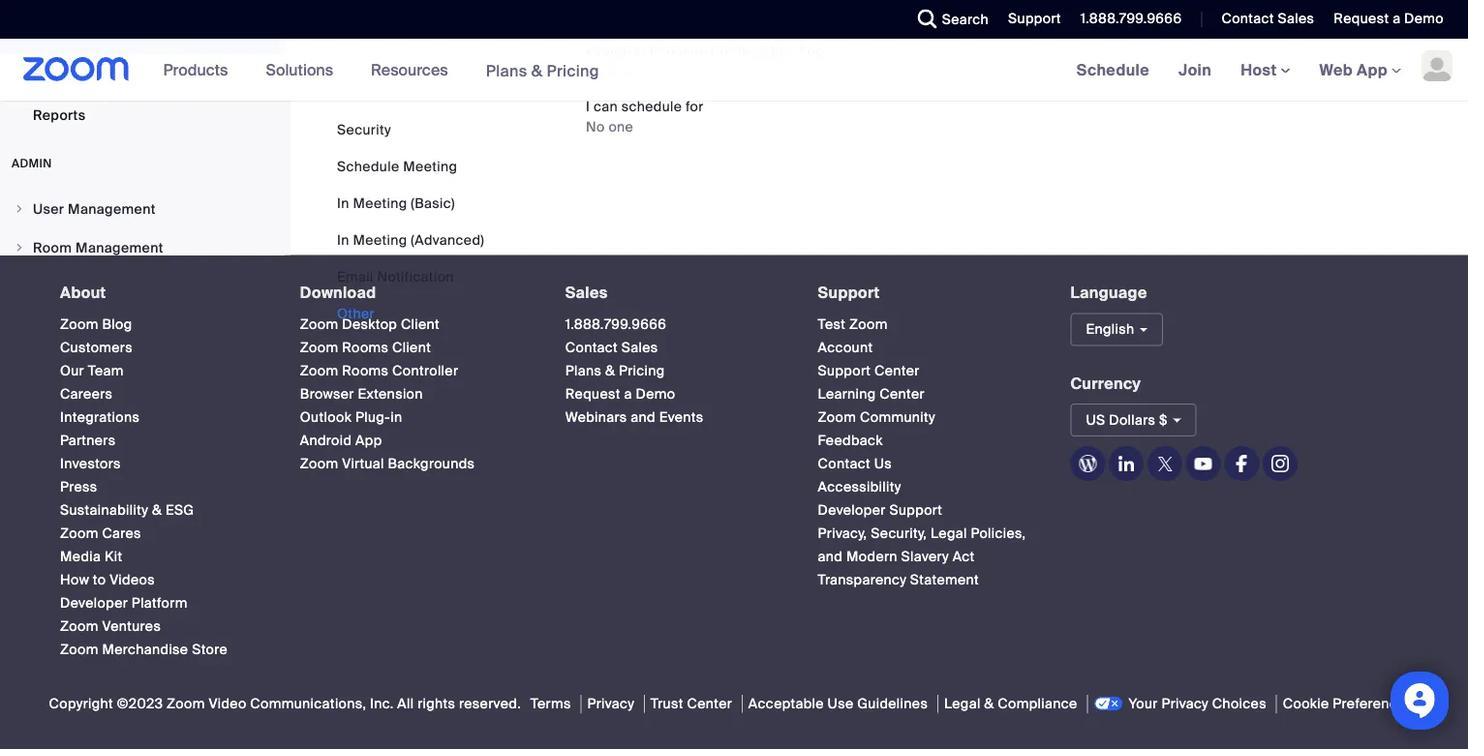 Task type: describe. For each thing, give the bounding box(es) containing it.
our team link
[[60, 363, 124, 381]]

one inside i can schedule for no one
[[609, 118, 634, 136]]

team
[[88, 363, 124, 381]]

account link
[[818, 339, 873, 357]]

support up test zoom link
[[818, 283, 880, 303]]

transparency
[[818, 572, 907, 590]]

1 vertical spatial legal
[[945, 696, 981, 714]]

support down account link
[[818, 363, 871, 381]]

customers
[[60, 339, 133, 357]]

web app
[[1320, 60, 1388, 80]]

pricing inside product information navigation
[[547, 60, 600, 81]]

support center link
[[818, 363, 920, 381]]

download link
[[300, 283, 376, 303]]

test zoom account support center learning center zoom community feedback contact us accessibility developer support privacy, security, legal policies, and modern slavery act transparency statement
[[818, 316, 1027, 590]]

reserved.
[[459, 696, 521, 714]]

i can schedule for no one
[[586, 98, 704, 136]]

schedule for schedule meeting
[[337, 157, 400, 175]]

us dollars $ button
[[1071, 404, 1197, 437]]

search button
[[904, 0, 994, 39]]

contact us link
[[818, 456, 892, 474]]

support right the search
[[1009, 10, 1062, 28]]

email notification
[[337, 268, 454, 286]]

about link
[[60, 283, 106, 303]]

feedback
[[818, 432, 883, 450]]

trust center
[[651, 696, 733, 714]]

zoom rooms controller link
[[300, 363, 459, 381]]

zoom community link
[[818, 409, 936, 427]]

0 vertical spatial meeting
[[403, 157, 458, 175]]

careers link
[[60, 386, 113, 404]]

products
[[163, 60, 228, 80]]

integrations link
[[60, 409, 140, 427]]

our
[[60, 363, 84, 381]]

scheduler link
[[0, 56, 285, 95]]

1 rooms from the top
[[342, 339, 389, 357]]

trust center link
[[644, 696, 738, 714]]

0 vertical spatial center
[[875, 363, 920, 381]]

product information navigation
[[149, 39, 614, 102]]

email
[[337, 268, 374, 286]]

in for in meeting (basic)
[[337, 194, 350, 212]]

outlook plug-in link
[[300, 409, 403, 427]]

cookie
[[1284, 696, 1330, 714]]

preferences
[[1334, 696, 1414, 714]]

act
[[953, 549, 975, 567]]

your
[[1129, 696, 1159, 714]]

schedule
[[622, 98, 682, 116]]

1.888.799.9666 for 1.888.799.9666
[[1081, 10, 1183, 28]]

desktop
[[342, 316, 397, 334]]

0 vertical spatial a
[[1393, 10, 1401, 28]]

user management menu item
[[0, 192, 285, 229]]

in
[[391, 409, 403, 427]]

virtual
[[342, 456, 384, 474]]

english
[[1087, 321, 1135, 339]]

and inside 1.888.799.9666 contact sales plans & pricing request a demo webinars and events
[[631, 409, 656, 427]]

extension
[[358, 386, 423, 404]]

1 privacy from the left
[[588, 696, 635, 714]]

policies,
[[971, 525, 1027, 543]]

contact inside 1.888.799.9666 contact sales plans & pricing request a demo webinars and events
[[566, 339, 618, 357]]

scheduler
[[33, 67, 101, 84]]

meetings navigation
[[1063, 39, 1469, 102]]

developer inside zoom blog customers our team careers integrations partners investors press sustainability & esg zoom cares media kit how to videos developer platform zoom ventures zoom merchandise store
[[60, 595, 128, 613]]

privacy link
[[581, 696, 641, 714]]

assign scheduling privilege to
[[586, 42, 788, 60]]

meeting for (advanced)
[[353, 231, 408, 249]]

modern
[[847, 549, 898, 567]]

email notification link
[[337, 268, 454, 286]]

to inside zoom blog customers our team careers integrations partners investors press sustainability & esg zoom cares media kit how to videos developer platform zoom ventures zoom merchandise store
[[93, 572, 106, 590]]

accessibility
[[818, 479, 902, 497]]

copyright ©2023 zoom video communications, inc. all rights reserved. terms
[[49, 696, 571, 714]]

reports link
[[0, 97, 285, 136]]

demo inside 1.888.799.9666 contact sales plans & pricing request a demo webinars and events
[[636, 386, 676, 404]]

1.888.799.9666 button up schedule link
[[1081, 10, 1183, 28]]

©2023
[[117, 696, 163, 714]]

privacy,
[[818, 525, 868, 543]]

2 vertical spatial center
[[687, 696, 733, 714]]

1.888.799.9666 link
[[566, 316, 667, 334]]

& inside 1.888.799.9666 contact sales plans & pricing request a demo webinars and events
[[606, 363, 616, 381]]

room management menu item
[[0, 231, 285, 268]]

acceptable use guidelines
[[749, 696, 928, 714]]

partners link
[[60, 432, 116, 450]]

other
[[337, 305, 375, 323]]

host
[[1241, 60, 1281, 80]]

schedule meeting
[[337, 157, 458, 175]]

contact inside "test zoom account support center learning center zoom community feedback contact us accessibility developer support privacy, security, legal policies, and modern slavery act transparency statement"
[[818, 456, 871, 474]]

zoom rooms client link
[[300, 339, 431, 357]]

partners
[[60, 432, 116, 450]]

how to videos link
[[60, 572, 155, 590]]

& inside zoom blog customers our team careers integrations partners investors press sustainability & esg zoom cares media kit how to videos developer platform zoom ventures zoom merchandise store
[[152, 502, 162, 520]]

zoom logo image
[[23, 57, 129, 81]]

0 horizontal spatial sales
[[566, 283, 608, 303]]

legal & compliance link
[[938, 696, 1084, 714]]

outlook
[[300, 409, 352, 427]]

profile picture image
[[1422, 50, 1453, 81]]

1 vertical spatial client
[[393, 339, 431, 357]]

sales inside 1.888.799.9666 contact sales plans & pricing request a demo webinars and events
[[622, 339, 659, 357]]

1 one from the top
[[609, 62, 634, 80]]

ventures
[[102, 618, 161, 636]]

0 vertical spatial sales
[[1278, 10, 1315, 28]]

legal & compliance
[[945, 696, 1078, 714]]

account
[[818, 339, 873, 357]]

assign
[[586, 42, 631, 60]]

terms link
[[525, 696, 577, 714]]

a inside 1.888.799.9666 contact sales plans & pricing request a demo webinars and events
[[624, 386, 632, 404]]

developer inside "test zoom account support center learning center zoom community feedback contact us accessibility developer support privacy, security, legal policies, and modern slavery act transparency statement"
[[818, 502, 886, 520]]

terms
[[531, 696, 571, 714]]

resources
[[371, 60, 448, 80]]

use
[[828, 696, 854, 714]]

& left compliance
[[985, 696, 995, 714]]

& inside product information navigation
[[532, 60, 543, 81]]

personal menu menu
[[0, 0, 285, 138]]

pricing inside 1.888.799.9666 contact sales plans & pricing request a demo webinars and events
[[619, 363, 665, 381]]

store
[[192, 642, 228, 660]]

investors
[[60, 456, 121, 474]]

contact sales
[[1222, 10, 1315, 28]]

schedule link
[[1063, 39, 1165, 101]]

customers link
[[60, 339, 133, 357]]

rights
[[418, 696, 456, 714]]

plans inside product information navigation
[[486, 60, 528, 81]]

us dollars $
[[1087, 412, 1168, 430]]

slavery
[[902, 549, 949, 567]]



Task type: locate. For each thing, give the bounding box(es) containing it.
1.888.799.9666 inside 1.888.799.9666 contact sales plans & pricing request a demo webinars and events
[[566, 316, 667, 334]]

0 horizontal spatial contact
[[566, 339, 618, 357]]

all
[[398, 696, 414, 714]]

one down can
[[609, 118, 634, 136]]

add button
[[796, 43, 827, 60]]

admin
[[12, 157, 52, 172]]

0 horizontal spatial to
[[93, 572, 106, 590]]

webinars and events link
[[566, 409, 704, 427]]

browser
[[300, 386, 354, 404]]

to left add
[[771, 42, 785, 60]]

2 horizontal spatial sales
[[1278, 10, 1315, 28]]

integrations
[[60, 409, 140, 427]]

backgrounds
[[388, 456, 475, 474]]

management up room management
[[68, 201, 156, 219]]

1 vertical spatial request
[[566, 386, 621, 404]]

1.888.799.9666 button up join
[[1067, 0, 1187, 39]]

contact up host
[[1222, 10, 1275, 28]]

web
[[1320, 60, 1354, 80]]

request up webinars
[[566, 386, 621, 404]]

and left events
[[631, 409, 656, 427]]

demo up profile picture
[[1405, 10, 1445, 28]]

kit
[[105, 549, 122, 567]]

1 vertical spatial contact
[[566, 339, 618, 357]]

1 vertical spatial app
[[356, 432, 382, 450]]

media kit link
[[60, 549, 122, 567]]

management for user management
[[68, 201, 156, 219]]

in for in meeting (advanced)
[[337, 231, 350, 249]]

acceptable
[[749, 696, 824, 714]]

menu bar containing security
[[337, 120, 485, 324]]

no inside i can schedule for no one
[[586, 118, 605, 136]]

1 vertical spatial plans
[[566, 363, 602, 381]]

and
[[631, 409, 656, 427], [818, 549, 843, 567]]

banner
[[0, 39, 1469, 102]]

0 vertical spatial to
[[771, 42, 785, 60]]

1.888.799.9666 down sales link
[[566, 316, 667, 334]]

your privacy choices
[[1129, 696, 1267, 714]]

pricing up i
[[547, 60, 600, 81]]

support up security,
[[890, 502, 943, 520]]

0 vertical spatial app
[[1357, 60, 1388, 80]]

1 horizontal spatial to
[[771, 42, 785, 60]]

0 vertical spatial contact
[[1222, 10, 1275, 28]]

0 horizontal spatial and
[[631, 409, 656, 427]]

zoom ventures link
[[60, 618, 161, 636]]

0 horizontal spatial schedule
[[337, 157, 400, 175]]

request
[[1335, 10, 1390, 28], [566, 386, 621, 404]]

2 horizontal spatial contact
[[1222, 10, 1275, 28]]

demo
[[1405, 10, 1445, 28], [636, 386, 676, 404]]

sales up the 1.888.799.9666 link at the left top of page
[[566, 283, 608, 303]]

0 vertical spatial in
[[337, 194, 350, 212]]

inc.
[[370, 696, 394, 714]]

meeting for (basic)
[[353, 194, 408, 212]]

one down assign on the left top of the page
[[609, 62, 634, 80]]

1 vertical spatial and
[[818, 549, 843, 567]]

sales up host dropdown button
[[1278, 10, 1315, 28]]

schedule inside meetings navigation
[[1077, 60, 1150, 80]]

1 horizontal spatial privacy
[[1162, 696, 1209, 714]]

guidelines
[[858, 696, 928, 714]]

meeting up email notification link
[[353, 231, 408, 249]]

1 horizontal spatial developer
[[818, 502, 886, 520]]

choices
[[1213, 696, 1267, 714]]

1 horizontal spatial schedule
[[1077, 60, 1150, 80]]

& left esg at the left bottom
[[152, 502, 162, 520]]

& down the 1.888.799.9666 link at the left top of page
[[606, 363, 616, 381]]

developer
[[818, 502, 886, 520], [60, 595, 128, 613]]

0 vertical spatial no
[[586, 62, 605, 80]]

rooms down zoom rooms client link at the top left
[[342, 363, 389, 381]]

security
[[337, 121, 391, 139]]

1 vertical spatial a
[[624, 386, 632, 404]]

cookie preferences link
[[1277, 696, 1420, 714]]

contact down feedback button
[[818, 456, 871, 474]]

0 vertical spatial rooms
[[342, 339, 389, 357]]

1 horizontal spatial contact
[[818, 456, 871, 474]]

1 vertical spatial pricing
[[619, 363, 665, 381]]

1 vertical spatial one
[[609, 118, 634, 136]]

a up webinars and events link
[[624, 386, 632, 404]]

2 privacy from the left
[[1162, 696, 1209, 714]]

0 vertical spatial and
[[631, 409, 656, 427]]

management for room management
[[76, 240, 164, 258]]

pricing up webinars and events link
[[619, 363, 665, 381]]

zoom merchandise store link
[[60, 642, 228, 660]]

search
[[943, 10, 989, 28]]

privacy, security, legal policies, and modern slavery act transparency statement link
[[818, 525, 1027, 590]]

merchandise
[[102, 642, 188, 660]]

web app button
[[1320, 60, 1402, 80]]

scheduling
[[635, 42, 707, 60]]

2 vertical spatial contact
[[818, 456, 871, 474]]

2 no from the top
[[586, 118, 605, 136]]

1.888.799.9666 up schedule link
[[1081, 10, 1183, 28]]

0 horizontal spatial plans
[[486, 60, 528, 81]]

developer down accessibility
[[818, 502, 886, 520]]

notification
[[377, 268, 454, 286]]

learning
[[818, 386, 876, 404]]

contact down the 1.888.799.9666 link at the left top of page
[[566, 339, 618, 357]]

1 vertical spatial schedule
[[337, 157, 400, 175]]

0 vertical spatial developer
[[818, 502, 886, 520]]

0 horizontal spatial app
[[356, 432, 382, 450]]

1 vertical spatial demo
[[636, 386, 676, 404]]

android app link
[[300, 432, 382, 450]]

0 vertical spatial legal
[[931, 525, 968, 543]]

room management
[[33, 240, 164, 258]]

privilege
[[711, 42, 768, 60]]

1 vertical spatial meeting
[[353, 194, 408, 212]]

meeting up (basic)
[[403, 157, 458, 175]]

plans inside 1.888.799.9666 contact sales plans & pricing request a demo webinars and events
[[566, 363, 602, 381]]

request a demo
[[1335, 10, 1445, 28]]

your privacy choices link
[[1088, 696, 1273, 714]]

0 horizontal spatial pricing
[[547, 60, 600, 81]]

1 horizontal spatial demo
[[1405, 10, 1445, 28]]

android
[[300, 432, 352, 450]]

language
[[1071, 283, 1148, 303]]

cares
[[102, 525, 141, 543]]

1 horizontal spatial request
[[1335, 10, 1390, 28]]

1 horizontal spatial pricing
[[619, 363, 665, 381]]

$
[[1160, 412, 1168, 430]]

1 vertical spatial management
[[76, 240, 164, 258]]

1 horizontal spatial a
[[1393, 10, 1401, 28]]

plans right resources "dropdown button"
[[486, 60, 528, 81]]

user
[[33, 201, 64, 219]]

investors link
[[60, 456, 121, 474]]

legal inside "test zoom account support center learning center zoom community feedback contact us accessibility developer support privacy, security, legal policies, and modern slavery act transparency statement"
[[931, 525, 968, 543]]

center up learning center link
[[875, 363, 920, 381]]

banner containing products
[[0, 39, 1469, 102]]

sales link
[[566, 283, 608, 303]]

client
[[401, 316, 440, 334], [393, 339, 431, 357]]

request inside 1.888.799.9666 contact sales plans & pricing request a demo webinars and events
[[566, 386, 621, 404]]

esg
[[166, 502, 194, 520]]

zoom desktop client zoom rooms client zoom rooms controller browser extension outlook plug-in android app zoom virtual backgrounds
[[300, 316, 475, 474]]

1.888.799.9666 for 1.888.799.9666 contact sales plans & pricing request a demo webinars and events
[[566, 316, 667, 334]]

a up web app dropdown button
[[1393, 10, 1401, 28]]

and down privacy,
[[818, 549, 843, 567]]

plans
[[486, 60, 528, 81], [566, 363, 602, 381]]

schedule for schedule
[[1077, 60, 1150, 80]]

0 vertical spatial schedule
[[1077, 60, 1150, 80]]

join
[[1179, 60, 1212, 80]]

to down media kit link
[[93, 572, 106, 590]]

events
[[660, 409, 704, 427]]

how
[[60, 572, 89, 590]]

us
[[875, 456, 892, 474]]

(basic)
[[411, 194, 455, 212]]

2 in from the top
[[337, 231, 350, 249]]

management down user management menu item
[[76, 240, 164, 258]]

reports
[[33, 107, 86, 125]]

in up email
[[337, 231, 350, 249]]

meeting down schedule meeting
[[353, 194, 408, 212]]

0 vertical spatial client
[[401, 316, 440, 334]]

privacy right your
[[1162, 696, 1209, 714]]

0 horizontal spatial privacy
[[588, 696, 635, 714]]

rooms down desktop
[[342, 339, 389, 357]]

& left no one
[[532, 60, 543, 81]]

1 horizontal spatial sales
[[622, 339, 659, 357]]

1 no from the top
[[586, 62, 605, 80]]

0 horizontal spatial demo
[[636, 386, 676, 404]]

schedule meeting link
[[337, 157, 458, 175]]

schedule left join
[[1077, 60, 1150, 80]]

acceptable use guidelines link
[[742, 696, 934, 714]]

0 horizontal spatial 1.888.799.9666
[[566, 316, 667, 334]]

learning center link
[[818, 386, 925, 404]]

2 one from the top
[[609, 118, 634, 136]]

0 vertical spatial management
[[68, 201, 156, 219]]

2 vertical spatial meeting
[[353, 231, 408, 249]]

zoom blog customers our team careers integrations partners investors press sustainability & esg zoom cares media kit how to videos developer platform zoom ventures zoom merchandise store
[[60, 316, 228, 660]]

in meeting (advanced) link
[[337, 231, 485, 249]]

resources button
[[371, 39, 457, 101]]

1 vertical spatial to
[[93, 572, 106, 590]]

videos
[[110, 572, 155, 590]]

1 vertical spatial rooms
[[342, 363, 389, 381]]

legal up act
[[931, 525, 968, 543]]

1 vertical spatial sales
[[566, 283, 608, 303]]

0 horizontal spatial request
[[566, 386, 621, 404]]

app down plug-
[[356, 432, 382, 450]]

1 horizontal spatial plans
[[566, 363, 602, 381]]

1 horizontal spatial and
[[818, 549, 843, 567]]

0 vertical spatial plans
[[486, 60, 528, 81]]

request up web app dropdown button
[[1335, 10, 1390, 28]]

right image
[[14, 205, 25, 216]]

app inside meetings navigation
[[1357, 60, 1388, 80]]

i
[[586, 98, 590, 116]]

sales down the 1.888.799.9666 link at the left top of page
[[622, 339, 659, 357]]

zoom
[[60, 316, 99, 334], [300, 316, 339, 334], [850, 316, 888, 334], [300, 339, 339, 357], [300, 363, 339, 381], [818, 409, 857, 427], [300, 456, 339, 474], [60, 525, 99, 543], [60, 618, 99, 636], [60, 642, 99, 660], [167, 696, 205, 714]]

and inside "test zoom account support center learning center zoom community feedback contact us accessibility developer support privacy, security, legal policies, and modern slavery act transparency statement"
[[818, 549, 843, 567]]

copyright
[[49, 696, 113, 714]]

demo up webinars and events link
[[636, 386, 676, 404]]

app inside zoom desktop client zoom rooms client zoom rooms controller browser extension outlook plug-in android app zoom virtual backgrounds
[[356, 432, 382, 450]]

0 vertical spatial 1.888.799.9666
[[1081, 10, 1183, 28]]

sustainability
[[60, 502, 148, 520]]

1 vertical spatial in
[[337, 231, 350, 249]]

right image
[[14, 243, 25, 255]]

feedback button
[[818, 432, 883, 450]]

careers
[[60, 386, 113, 404]]

2 vertical spatial sales
[[622, 339, 659, 357]]

admin menu menu
[[0, 192, 285, 425]]

1 horizontal spatial 1.888.799.9666
[[1081, 10, 1183, 28]]

in meeting (basic)
[[337, 194, 455, 212]]

developer down how to videos link
[[60, 595, 128, 613]]

1 vertical spatial center
[[880, 386, 925, 404]]

about
[[60, 283, 106, 303]]

0 vertical spatial request
[[1335, 10, 1390, 28]]

1 horizontal spatial app
[[1357, 60, 1388, 80]]

no down assign on the left top of the page
[[586, 62, 605, 80]]

2 rooms from the top
[[342, 363, 389, 381]]

0 horizontal spatial developer
[[60, 595, 128, 613]]

app right web
[[1357, 60, 1388, 80]]

0 vertical spatial demo
[[1405, 10, 1445, 28]]

blog
[[102, 316, 132, 334]]

1 vertical spatial developer
[[60, 595, 128, 613]]

currency
[[1071, 374, 1142, 394]]

controller
[[393, 363, 459, 381]]

no down i
[[586, 118, 605, 136]]

browser extension link
[[300, 386, 423, 404]]

1 vertical spatial 1.888.799.9666
[[566, 316, 667, 334]]

plug-
[[356, 409, 391, 427]]

legal right guidelines
[[945, 696, 981, 714]]

schedule down security
[[337, 157, 400, 175]]

0 vertical spatial pricing
[[547, 60, 600, 81]]

1.888.799.9666 inside button
[[1081, 10, 1183, 28]]

1 vertical spatial no
[[586, 118, 605, 136]]

plans up webinars
[[566, 363, 602, 381]]

center right trust
[[687, 696, 733, 714]]

0 vertical spatial one
[[609, 62, 634, 80]]

0 horizontal spatial a
[[624, 386, 632, 404]]

pricing
[[547, 60, 600, 81], [619, 363, 665, 381]]

1 in from the top
[[337, 194, 350, 212]]

center up the community
[[880, 386, 925, 404]]

privacy left trust
[[588, 696, 635, 714]]

other link
[[337, 305, 375, 323]]

press
[[60, 479, 97, 497]]

user management
[[33, 201, 156, 219]]

in down schedule meeting
[[337, 194, 350, 212]]

menu bar
[[337, 120, 485, 324]]



Task type: vqa. For each thing, say whether or not it's contained in the screenshot.
1st No from the bottom of the page
yes



